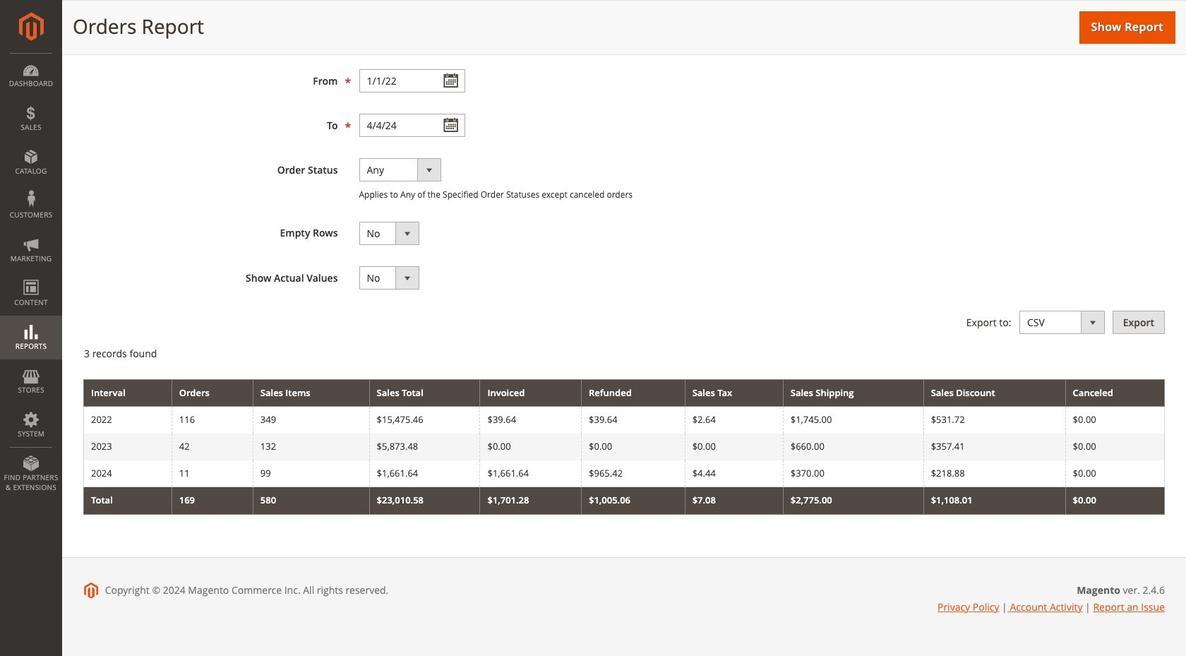 Task type: vqa. For each thing, say whether or not it's contained in the screenshot.
menu bar
yes



Task type: describe. For each thing, give the bounding box(es) containing it.
magento admin panel image
[[19, 12, 43, 41]]



Task type: locate. For each thing, give the bounding box(es) containing it.
menu bar
[[0, 53, 62, 500]]

None text field
[[359, 69, 465, 93], [359, 114, 465, 137], [359, 69, 465, 93], [359, 114, 465, 137]]



